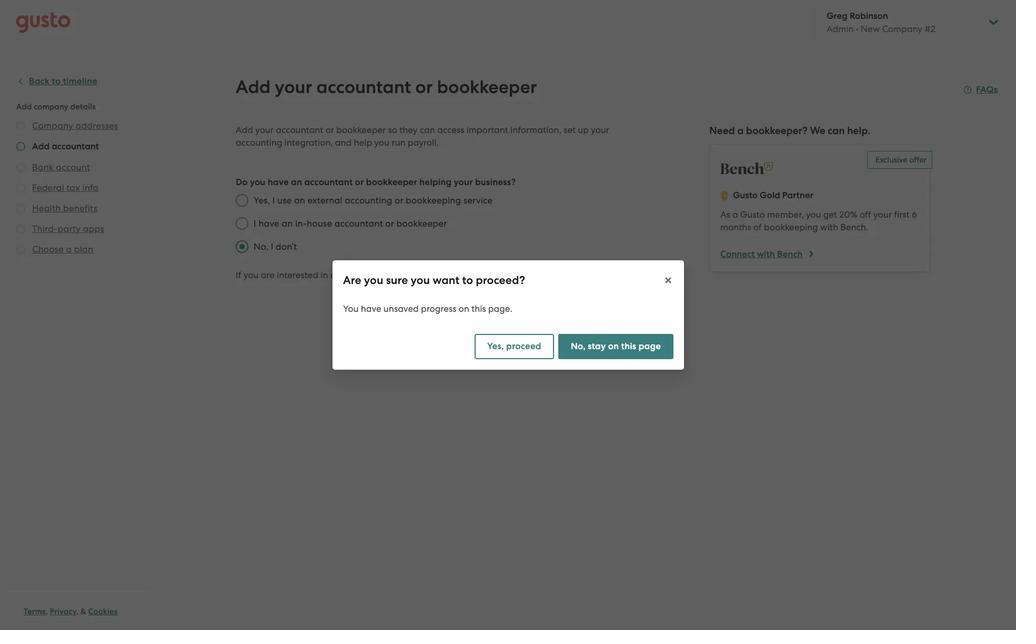 Task type: vqa. For each thing, say whether or not it's contained in the screenshot.
company in the Who is your company planning to pay? Select all that apply
no



Task type: locate. For each thing, give the bounding box(es) containing it.
1 vertical spatial and
[[430, 316, 447, 328]]

can right we
[[828, 125, 845, 137]]

bookkeeping down helping
[[406, 195, 461, 206]]

2 vertical spatial i
[[271, 242, 274, 252]]

and left help
[[335, 137, 352, 148]]

6
[[912, 210, 918, 220]]

yes, inside button
[[487, 341, 504, 352]]

accountant up "integration,"
[[276, 125, 324, 135]]

a
[[738, 125, 744, 137], [733, 210, 739, 220]]

do
[[236, 177, 248, 188]]

up
[[578, 125, 589, 135]]

add your accountant or bookkeeper so they can access important information, set up your accounting integration, and help you run payroll.
[[236, 125, 610, 148]]

have up "use"
[[268, 177, 289, 188]]

member,
[[768, 210, 804, 220]]

a inside "as a gusto member, you get 20% off your first 6 months of bookkeeping with bench."
[[733, 210, 739, 220]]

0 horizontal spatial ,
[[46, 608, 48, 617]]

accounting down the do you have an accountant or bookkeeper helping your business?
[[345, 195, 393, 206]]

accounting up do
[[236, 137, 282, 148]]

yes, for yes, i use an external accounting or bookkeeping service
[[254, 195, 270, 206]]

cookies button
[[88, 606, 118, 619]]

your
[[275, 76, 312, 98], [255, 125, 274, 135], [591, 125, 610, 135], [454, 177, 473, 188], [874, 210, 893, 220]]

accountant
[[317, 76, 411, 98], [276, 125, 324, 135], [305, 177, 353, 188], [335, 219, 383, 229], [390, 270, 438, 281]]

need a bookkeeper? we can help.
[[710, 125, 871, 137]]

this left the page on the right of page
[[621, 341, 637, 352]]

we
[[811, 125, 826, 137]]

1 horizontal spatial bookkeeping
[[765, 222, 819, 233]]

0 horizontal spatial can
[[420, 125, 435, 135]]

business?
[[476, 177, 516, 188]]

can
[[420, 125, 435, 135], [828, 125, 845, 137]]

bookkeeping down member,
[[765, 222, 819, 233]]

you left get
[[807, 210, 822, 220]]

this up continue
[[472, 304, 486, 314]]

terms link
[[24, 608, 46, 617]]

0 vertical spatial partner
[[783, 190, 814, 201]]

2 vertical spatial have
[[361, 304, 381, 314]]

1 horizontal spatial yes,
[[487, 341, 504, 352]]

1 vertical spatial with
[[757, 249, 776, 260]]

gusto
[[734, 190, 758, 201], [741, 210, 766, 220]]

accountant up unsaved
[[390, 270, 438, 281]]

are you sure you want to proceed? dialog
[[333, 261, 684, 370]]

you have unsaved progress on this page.
[[343, 304, 513, 314]]

bookkeeper inside add your accountant or bookkeeper so they can access important information, set up your accounting integration, and help you run payroll.
[[337, 125, 386, 135]]

1 vertical spatial accounting
[[345, 195, 393, 206]]

as a gusto member, you get 20% off your first 6 months of bookkeeping with bench.
[[721, 210, 918, 233]]

i
[[273, 195, 275, 206], [254, 219, 256, 229], [271, 242, 274, 252]]

help
[[354, 137, 372, 148]]

an
[[291, 177, 302, 188], [294, 195, 305, 206], [282, 219, 293, 229], [377, 270, 388, 281]]

1 add from the top
[[236, 76, 271, 98]]

1 vertical spatial add
[[236, 125, 253, 135]]

0 vertical spatial add
[[236, 76, 271, 98]]

0 vertical spatial gusto
[[734, 190, 758, 201]]

and
[[335, 137, 352, 148], [430, 316, 447, 328]]

partner right our at the left top of page
[[500, 270, 531, 281]]

bookkeeping
[[406, 195, 461, 206], [765, 222, 819, 233]]

an right contacting
[[377, 270, 388, 281]]

no, stay on this page
[[571, 341, 661, 352]]

no, left stay
[[571, 341, 586, 352]]

bookkeeper
[[437, 76, 537, 98], [337, 125, 386, 135], [366, 177, 417, 188], [397, 219, 447, 229]]

bookkeeper up help
[[337, 125, 386, 135]]

1 horizontal spatial accounting
[[345, 195, 393, 206]]

partner
[[783, 190, 814, 201], [500, 270, 531, 281]]

do you have an accountant or bookkeeper helping your business?
[[236, 177, 516, 188]]

you
[[343, 304, 359, 314]]

have
[[268, 177, 289, 188], [259, 219, 280, 229], [361, 304, 381, 314]]

and down "progress"
[[430, 316, 447, 328]]

use
[[278, 195, 292, 206]]

you down so
[[375, 137, 390, 148]]

faqs
[[977, 84, 999, 95]]

yes, i use an external accounting or bookkeeping service
[[254, 195, 493, 206]]

add for add your accountant or bookkeeper so they can access important information, set up your accounting integration, and help you run payroll.
[[236, 125, 253, 135]]

no,
[[254, 242, 269, 252], [571, 341, 586, 352]]

gusto gold partner
[[734, 190, 814, 201]]

partner up member,
[[783, 190, 814, 201]]

1 horizontal spatial ,
[[76, 608, 79, 617]]

are
[[261, 270, 275, 281]]

i for yes,
[[273, 195, 275, 206]]

0 horizontal spatial on
[[459, 304, 469, 314]]

gusto inside "as a gusto member, you get 20% off your first 6 months of bookkeeping with bench."
[[741, 210, 766, 220]]

1 horizontal spatial and
[[430, 316, 447, 328]]

0 vertical spatial a
[[738, 125, 744, 137]]

with
[[821, 222, 839, 233], [757, 249, 776, 260]]

and inside add your accountant or bookkeeper so they can access important information, set up your accounting integration, and help you run payroll.
[[335, 137, 352, 148]]

0 horizontal spatial no,
[[254, 242, 269, 252]]

0 horizontal spatial yes,
[[254, 195, 270, 206]]

1 vertical spatial partner
[[500, 270, 531, 281]]

or up "integration,"
[[326, 125, 334, 135]]

connect with bench
[[721, 249, 803, 260]]

continue
[[449, 316, 486, 328]]

0 horizontal spatial accounting
[[236, 137, 282, 148]]

on right stay
[[608, 341, 619, 352]]

add inside add your accountant or bookkeeper so they can access important information, set up your accounting integration, and help you run payroll.
[[236, 125, 253, 135]]

1 horizontal spatial on
[[608, 341, 619, 352]]

bench
[[778, 249, 803, 260]]

skip this step
[[419, 344, 475, 355]]

offer
[[910, 155, 927, 165]]

accounting
[[236, 137, 282, 148], [345, 195, 393, 206]]

on up continue
[[459, 304, 469, 314]]

i left don't
[[271, 242, 274, 252]]

home image
[[16, 12, 71, 33]]

information,
[[511, 125, 562, 135]]

a right 'as'
[[733, 210, 739, 220]]

, left &
[[76, 608, 79, 617]]

yes, left "use"
[[254, 195, 270, 206]]

yes,
[[254, 195, 270, 206], [487, 341, 504, 352]]

no, inside button
[[571, 341, 586, 352]]

can up payroll.
[[420, 125, 435, 135]]

important
[[467, 125, 509, 135]]

i down yes, i use an external accounting or bookkeeping service option
[[254, 219, 256, 229]]

bench.
[[841, 222, 869, 233]]

months
[[721, 222, 752, 233]]

1 vertical spatial a
[[733, 210, 739, 220]]

on inside button
[[608, 341, 619, 352]]

0 vertical spatial bookkeeping
[[406, 195, 461, 206]]

1 vertical spatial no,
[[571, 341, 586, 352]]

first
[[895, 210, 910, 220]]

0 horizontal spatial and
[[335, 137, 352, 148]]

check out our partner directory link
[[440, 270, 573, 281]]

0 vertical spatial and
[[335, 137, 352, 148]]

yes, for yes, proceed
[[487, 341, 504, 352]]

or down the do you have an accountant or bookkeeper helping your business?
[[395, 195, 404, 206]]

accountant up external
[[305, 177, 353, 188]]

1 horizontal spatial can
[[828, 125, 845, 137]]

1 vertical spatial on
[[608, 341, 619, 352]]

external
[[308, 195, 343, 206]]

this right skip
[[439, 344, 454, 355]]

0 horizontal spatial partner
[[500, 270, 531, 281]]

want
[[433, 274, 460, 288]]

an up "use"
[[291, 177, 302, 188]]

with down get
[[821, 222, 839, 233]]

a right need on the right
[[738, 125, 744, 137]]

0 vertical spatial accounting
[[236, 137, 282, 148]]

have up the no, i don't
[[259, 219, 280, 229]]

bookkeeper up yes, i use an external accounting or bookkeeping service
[[366, 177, 417, 188]]

integration,
[[285, 137, 333, 148]]

0 vertical spatial yes,
[[254, 195, 270, 206]]

you right do
[[250, 177, 266, 188]]

gusto right gold badge icon
[[734, 190, 758, 201]]

skip
[[419, 344, 437, 355]]

add
[[236, 76, 271, 98], [236, 125, 253, 135]]

unsaved
[[384, 304, 419, 314]]

add your accountant or bookkeeper
[[236, 76, 537, 98]]

1 can from the left
[[420, 125, 435, 135]]

1 horizontal spatial no,
[[571, 341, 586, 352]]

1 vertical spatial have
[[259, 219, 280, 229]]

have inside "are you sure you want to proceed?" dialog
[[361, 304, 381, 314]]

yes, left proceed
[[487, 341, 504, 352]]

0 vertical spatial i
[[273, 195, 275, 206]]

no, left don't
[[254, 242, 269, 252]]

1 vertical spatial bookkeeping
[[765, 222, 819, 233]]

i left "use"
[[273, 195, 275, 206]]

can inside add your accountant or bookkeeper so they can access important information, set up your accounting integration, and help you run payroll.
[[420, 125, 435, 135]]

sure
[[386, 274, 408, 288]]

with left bench
[[757, 249, 776, 260]]

house
[[307, 219, 332, 229]]

1 horizontal spatial partner
[[783, 190, 814, 201]]

have right you
[[361, 304, 381, 314]]

1 vertical spatial yes,
[[487, 341, 504, 352]]

1 vertical spatial gusto
[[741, 210, 766, 220]]

2 add from the top
[[236, 125, 253, 135]]

,
[[46, 608, 48, 617], [76, 608, 79, 617]]

no, for no, i don't
[[254, 242, 269, 252]]

exclusive offer
[[876, 155, 927, 165]]

0 vertical spatial no,
[[254, 242, 269, 252]]

2 can from the left
[[828, 125, 845, 137]]

proceed
[[506, 341, 541, 352]]

1 horizontal spatial with
[[821, 222, 839, 233]]

to
[[462, 274, 473, 288]]

run
[[392, 137, 406, 148]]

a for need
[[738, 125, 744, 137]]

bookkeeper up important
[[437, 76, 537, 98]]

you right if
[[244, 270, 259, 281]]

, left privacy
[[46, 608, 48, 617]]

gusto up of
[[741, 210, 766, 220]]

page
[[639, 341, 661, 352]]

0 vertical spatial with
[[821, 222, 839, 233]]



Task type: describe. For each thing, give the bounding box(es) containing it.
service
[[464, 195, 493, 206]]

save and continue
[[407, 316, 486, 328]]

faqs button
[[964, 84, 999, 96]]

as
[[721, 210, 731, 220]]

accountant inside add your accountant or bookkeeper so they can access important information, set up your accounting integration, and help you run payroll.
[[276, 125, 324, 135]]

a for as
[[733, 210, 739, 220]]

connect
[[721, 249, 755, 260]]

Yes, I use an external accounting or bookkeeping service radio
[[231, 189, 254, 212]]

get
[[824, 210, 838, 220]]

2 horizontal spatial this
[[621, 341, 637, 352]]

terms
[[24, 608, 46, 617]]

accountant down yes, i use an external accounting or bookkeeping service
[[335, 219, 383, 229]]

1 , from the left
[[46, 608, 48, 617]]

accountant up so
[[317, 76, 411, 98]]

with inside "as a gusto member, you get 20% off your first 6 months of bookkeeping with bench."
[[821, 222, 839, 233]]

you inside add your accountant or bookkeeper so they can access important information, set up your accounting integration, and help you run payroll.
[[375, 137, 390, 148]]

out
[[467, 270, 481, 281]]

or inside add your accountant or bookkeeper so they can access important information, set up your accounting integration, and help you run payroll.
[[326, 125, 334, 135]]

if
[[236, 270, 241, 281]]

bookkeeper down helping
[[397, 219, 447, 229]]

save
[[407, 316, 428, 328]]

you right are
[[364, 274, 383, 288]]

and inside button
[[430, 316, 447, 328]]

or up yes, i use an external accounting or bookkeeping service
[[355, 177, 364, 188]]

no, i don't
[[254, 242, 297, 252]]

I have an in-house accountant or bookkeeper radio
[[231, 212, 254, 235]]

bookkeeping inside "as a gusto member, you get 20% off your first 6 months of bookkeeping with bench."
[[765, 222, 819, 233]]

of
[[754, 222, 762, 233]]

if you are interested in contacting an accountant check out our partner directory
[[236, 270, 573, 281]]

you inside "as a gusto member, you get 20% off your first 6 months of bookkeeping with bench."
[[807, 210, 822, 220]]

exclusive
[[876, 155, 908, 165]]

2 , from the left
[[76, 608, 79, 617]]

they
[[400, 125, 418, 135]]

no, for no, stay on this page
[[571, 341, 586, 352]]

page.
[[488, 304, 513, 314]]

so
[[388, 125, 398, 135]]

in
[[321, 270, 328, 281]]

terms , privacy , & cookies
[[24, 608, 118, 617]]

0 vertical spatial have
[[268, 177, 289, 188]]

gold badge image
[[721, 190, 729, 202]]

an right "use"
[[294, 195, 305, 206]]

your inside "as a gusto member, you get 20% off your first 6 months of bookkeeping with bench."
[[874, 210, 893, 220]]

are you sure you want to proceed?
[[343, 274, 525, 288]]

an inside if you are interested in contacting an accountant check out our partner directory
[[377, 270, 388, 281]]

in-
[[295, 219, 307, 229]]

cookies
[[88, 608, 118, 617]]

0 horizontal spatial bookkeeping
[[406, 195, 461, 206]]

helping
[[420, 177, 452, 188]]

add for add your accountant or bookkeeper
[[236, 76, 271, 98]]

privacy link
[[50, 608, 76, 617]]

account menu element
[[814, 0, 1001, 45]]

no, stay on this page button
[[558, 334, 674, 360]]

you inside if you are interested in contacting an accountant check out our partner directory
[[244, 270, 259, 281]]

yes, proceed button
[[475, 334, 554, 360]]

skip this step button
[[394, 343, 499, 356]]

&
[[81, 608, 86, 617]]

have for i
[[259, 219, 280, 229]]

i for no,
[[271, 242, 274, 252]]

check
[[440, 270, 464, 281]]

accountant inside if you are interested in contacting an accountant check out our partner directory
[[390, 270, 438, 281]]

0 vertical spatial on
[[459, 304, 469, 314]]

or up they
[[416, 76, 433, 98]]

i have an in-house accountant or bookkeeper
[[254, 219, 447, 229]]

gold
[[760, 190, 781, 201]]

progress
[[421, 304, 456, 314]]

an left in-
[[282, 219, 293, 229]]

help.
[[848, 125, 871, 137]]

20%
[[840, 210, 858, 220]]

step
[[456, 344, 475, 355]]

stay
[[588, 341, 606, 352]]

payroll.
[[408, 137, 439, 148]]

don't
[[276, 242, 297, 252]]

have for you
[[361, 304, 381, 314]]

are
[[343, 274, 361, 288]]

yes, proceed
[[487, 341, 541, 352]]

save and continue button
[[394, 310, 499, 335]]

directory
[[534, 270, 573, 281]]

1 horizontal spatial this
[[472, 304, 486, 314]]

need
[[710, 125, 735, 137]]

1 vertical spatial i
[[254, 219, 256, 229]]

access
[[438, 125, 465, 135]]

0 horizontal spatial this
[[439, 344, 454, 355]]

or down yes, i use an external accounting or bookkeeping service
[[386, 219, 394, 229]]

accounting inside add your accountant or bookkeeper so they can access important information, set up your accounting integration, and help you run payroll.
[[236, 137, 282, 148]]

contacting
[[331, 270, 375, 281]]

off
[[860, 210, 872, 220]]

you right sure
[[411, 274, 430, 288]]

interested
[[277, 270, 319, 281]]

privacy
[[50, 608, 76, 617]]

our
[[483, 270, 497, 281]]

No, I don't radio
[[231, 235, 254, 259]]

set
[[564, 125, 576, 135]]

proceed?
[[476, 274, 525, 288]]

bookkeeper?
[[747, 125, 808, 137]]

0 horizontal spatial with
[[757, 249, 776, 260]]



